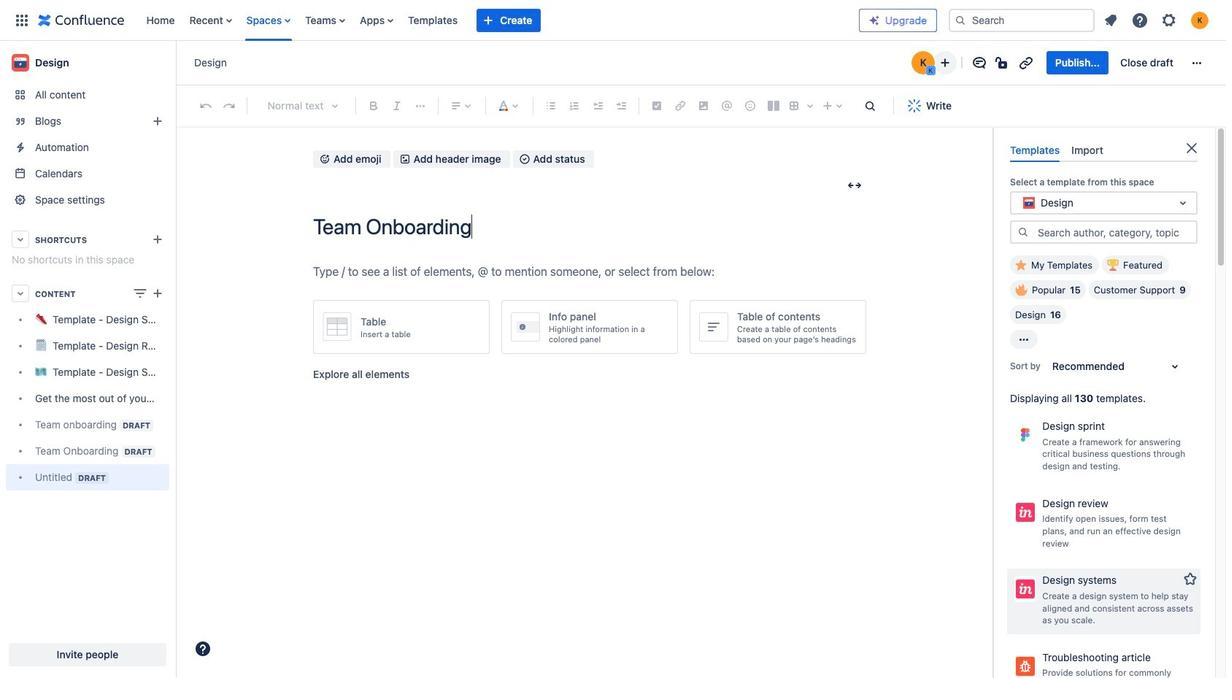 Task type: locate. For each thing, give the bounding box(es) containing it.
list for premium image
[[1098, 7, 1218, 33]]

0 horizontal spatial list
[[139, 0, 859, 41]]

insert a table of contents based on your page image
[[699, 312, 729, 342]]

banner
[[0, 0, 1227, 41]]

copy link image
[[1018, 54, 1035, 72]]

create image
[[149, 285, 166, 302]]

comment icon image
[[971, 54, 988, 72]]

confluence image
[[38, 11, 124, 29], [38, 11, 124, 29]]

space element
[[0, 41, 175, 678]]

help icon image
[[1132, 11, 1149, 29]]

list
[[139, 0, 859, 41], [1098, 7, 1218, 33]]

None text field
[[1021, 196, 1023, 210]]

group
[[1047, 51, 1183, 74]]

None search field
[[949, 8, 1095, 32]]

tree
[[6, 307, 169, 491]]

1 horizontal spatial list
[[1098, 7, 1218, 33]]

list for appswitcher icon
[[139, 0, 859, 41]]

tab list
[[1005, 138, 1204, 162]]

star design sprint image
[[1182, 416, 1200, 434]]

notification icon image
[[1102, 11, 1120, 29]]

Search field
[[949, 8, 1095, 32]]

open image
[[1175, 194, 1192, 212]]

premium image
[[869, 14, 881, 26]]

tree inside space element
[[6, 307, 169, 491]]



Task type: describe. For each thing, give the bounding box(es) containing it.
make page full-width image
[[846, 177, 864, 194]]

text formatting group
[[362, 94, 432, 118]]

search image
[[955, 14, 967, 26]]

change view image
[[131, 285, 149, 302]]

close templates and import image
[[1184, 139, 1201, 157]]

Give this page a title text field
[[313, 215, 868, 239]]

no restrictions image
[[994, 54, 1012, 72]]

list formating group
[[540, 94, 633, 118]]

settings icon image
[[1161, 11, 1178, 29]]

your profile and preferences image
[[1192, 11, 1209, 29]]

global element
[[9, 0, 859, 41]]

Main content area, start typing to enter text. text field
[[313, 262, 868, 282]]

star design systems image
[[1182, 570, 1200, 588]]

add shortcut image
[[149, 231, 166, 248]]

more image
[[1189, 54, 1206, 72]]

insert a table image
[[323, 312, 352, 341]]

insert an info panel to highlight information in a colored panel image
[[511, 312, 540, 342]]

collapse sidebar image
[[159, 48, 191, 77]]

appswitcher icon image
[[13, 11, 31, 29]]

add emoji image
[[319, 154, 331, 165]]

search icon image
[[1018, 226, 1029, 238]]

invite to edit image
[[937, 54, 954, 72]]

create a blog image
[[149, 112, 166, 130]]

image icon image
[[399, 154, 411, 165]]

Search author, category, topic field
[[1034, 222, 1197, 243]]



Task type: vqa. For each thing, say whether or not it's contained in the screenshot.
:map: ICON
no



